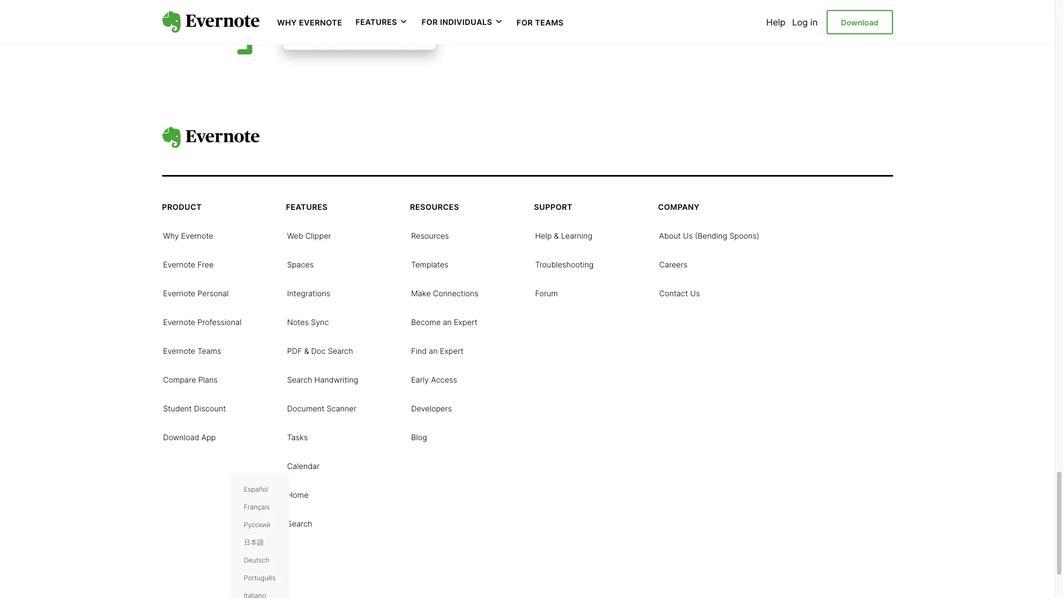 Task type: locate. For each thing, give the bounding box(es) containing it.
discount
[[194, 404, 226, 413]]

(bending
[[695, 231, 728, 241]]

&
[[554, 231, 559, 241], [304, 346, 309, 356]]

1 vertical spatial &
[[304, 346, 309, 356]]

0 vertical spatial download
[[841, 18, 879, 27]]

pdf
[[287, 346, 302, 356]]

1 vertical spatial search
[[287, 375, 312, 385]]

about
[[659, 231, 681, 241]]

evernote free
[[163, 260, 214, 269]]

1 vertical spatial why
[[163, 231, 179, 241]]

1 vertical spatial download
[[163, 433, 199, 442]]

0 horizontal spatial features
[[286, 202, 328, 212]]

blog
[[411, 433, 427, 442]]

1 vertical spatial evernote logo image
[[162, 127, 260, 149]]

0 horizontal spatial an
[[429, 346, 438, 356]]

expert for become an expert
[[454, 318, 478, 327]]

integrations
[[287, 289, 330, 298]]

0 horizontal spatial for
[[422, 17, 438, 27]]

an right become
[[443, 318, 452, 327]]

student discount
[[163, 404, 226, 413]]

evernote
[[299, 18, 342, 27], [181, 231, 213, 241], [163, 260, 195, 269], [163, 289, 195, 298], [163, 318, 195, 327], [163, 346, 195, 356]]

1 horizontal spatial why
[[277, 18, 297, 27]]

deutsch link
[[244, 554, 270, 565]]

developers
[[411, 404, 452, 413]]

2 evernote logo image from the top
[[162, 127, 260, 149]]

for
[[422, 17, 438, 27], [517, 18, 533, 27]]

help & learning link
[[535, 230, 593, 241]]

0 vertical spatial an
[[443, 318, 452, 327]]

0 vertical spatial &
[[554, 231, 559, 241]]

download
[[841, 18, 879, 27], [163, 433, 199, 442]]

1 vertical spatial resources
[[411, 231, 449, 241]]

web clipper
[[287, 231, 331, 241]]

search right doc at the bottom left of the page
[[328, 346, 353, 356]]

early
[[411, 375, 429, 385]]

why
[[277, 18, 297, 27], [163, 231, 179, 241]]

home
[[287, 490, 309, 500]]

0 vertical spatial expert
[[454, 318, 478, 327]]

evernote logo image
[[162, 11, 260, 33], [162, 127, 260, 149]]

0 vertical spatial why
[[277, 18, 297, 27]]

help for help & learning
[[535, 231, 552, 241]]

help link
[[767, 17, 786, 28]]

why evernote link for for
[[277, 17, 342, 28]]

professional
[[198, 318, 242, 327]]

learning
[[561, 231, 593, 241]]

access
[[431, 375, 457, 385]]

for for for individuals
[[422, 17, 438, 27]]

search handwriting link
[[287, 374, 358, 385]]

1 vertical spatial teams
[[198, 346, 221, 356]]

2 vertical spatial search
[[287, 519, 312, 529]]

search for search handwriting
[[287, 375, 312, 385]]

handwriting
[[315, 375, 358, 385]]

student discount link
[[163, 403, 226, 414]]

1 vertical spatial an
[[429, 346, 438, 356]]

0 vertical spatial resources
[[410, 202, 459, 212]]

& left doc at the bottom left of the page
[[304, 346, 309, 356]]

us for contact
[[691, 289, 700, 298]]

français link
[[244, 501, 270, 512]]

& left learning
[[554, 231, 559, 241]]

about us (bending spoons)
[[659, 231, 760, 241]]

why evernote link for evernote
[[163, 230, 213, 241]]

help down support
[[535, 231, 552, 241]]

document scanner
[[287, 404, 357, 413]]

1 horizontal spatial download
[[841, 18, 879, 27]]

0 vertical spatial us
[[683, 231, 693, 241]]

web clipper link
[[287, 230, 331, 241]]

日本語
[[244, 539, 264, 547]]

1 evernote logo image from the top
[[162, 11, 260, 33]]

download right in
[[841, 18, 879, 27]]

1 horizontal spatial features
[[356, 17, 397, 27]]

contact us link
[[659, 288, 700, 299]]

0 vertical spatial evernote logo image
[[162, 11, 260, 33]]

us right about
[[683, 231, 693, 241]]

search for search
[[287, 519, 312, 529]]

teams for for teams
[[535, 18, 564, 27]]

teams for evernote teams
[[198, 346, 221, 356]]

0 horizontal spatial download
[[163, 433, 199, 442]]

download app
[[163, 433, 216, 442]]

0 vertical spatial why evernote link
[[277, 17, 342, 28]]

expert inside find an expert link
[[440, 346, 464, 356]]

evernote professional link
[[163, 316, 242, 328]]

an right 'find'
[[429, 346, 438, 356]]

download app link
[[163, 432, 216, 443]]

for inside for individuals button
[[422, 17, 438, 27]]

make connections
[[411, 289, 479, 298]]

1 horizontal spatial help
[[767, 17, 786, 28]]

0 vertical spatial why evernote
[[277, 18, 342, 27]]

1 vertical spatial help
[[535, 231, 552, 241]]

expert inside become an expert 'link'
[[454, 318, 478, 327]]

search link
[[287, 518, 312, 529]]

make connections link
[[411, 288, 479, 299]]

1 horizontal spatial for
[[517, 18, 533, 27]]

1 horizontal spatial why evernote link
[[277, 17, 342, 28]]

an inside 'link'
[[443, 318, 452, 327]]

0 horizontal spatial why
[[163, 231, 179, 241]]

evernote personal
[[163, 289, 229, 298]]

early access
[[411, 375, 457, 385]]

& for help
[[554, 231, 559, 241]]

free
[[198, 260, 214, 269]]

evernote professional
[[163, 318, 242, 327]]

an
[[443, 318, 452, 327], [429, 346, 438, 356]]

help
[[767, 17, 786, 28], [535, 231, 552, 241]]

1 horizontal spatial why evernote
[[277, 18, 342, 27]]

sync
[[311, 318, 329, 327]]

search down pdf
[[287, 375, 312, 385]]

expert down connections
[[454, 318, 478, 327]]

teams
[[535, 18, 564, 27], [198, 346, 221, 356]]

download left app
[[163, 433, 199, 442]]

document
[[287, 404, 325, 413]]

expert down become an expert
[[440, 346, 464, 356]]

us right contact
[[691, 289, 700, 298]]

1 horizontal spatial an
[[443, 318, 452, 327]]

why evernote link
[[277, 17, 342, 28], [163, 230, 213, 241]]

notes sync link
[[287, 316, 329, 328]]

spoons)
[[730, 231, 760, 241]]

contact
[[659, 289, 688, 298]]

become
[[411, 318, 441, 327]]

become an expert link
[[411, 316, 478, 328]]

1 horizontal spatial teams
[[535, 18, 564, 27]]

expert
[[454, 318, 478, 327], [440, 346, 464, 356]]

0 vertical spatial help
[[767, 17, 786, 28]]

0 vertical spatial features
[[356, 17, 397, 27]]

0 horizontal spatial &
[[304, 346, 309, 356]]

1 vertical spatial us
[[691, 289, 700, 298]]

why evernote
[[277, 18, 342, 27], [163, 231, 213, 241]]

log in link
[[793, 17, 818, 28]]

features inside 'features' button
[[356, 17, 397, 27]]

why evernote for evernote
[[163, 231, 213, 241]]

scanner
[[327, 404, 357, 413]]

resources up templates 'link'
[[411, 231, 449, 241]]

search down home
[[287, 519, 312, 529]]

blog link
[[411, 432, 427, 443]]

1 vertical spatial why evernote link
[[163, 230, 213, 241]]

calendar
[[287, 462, 320, 471]]

1 vertical spatial why evernote
[[163, 231, 213, 241]]

0 horizontal spatial teams
[[198, 346, 221, 356]]

for inside for teams link
[[517, 18, 533, 27]]

1 vertical spatial expert
[[440, 346, 464, 356]]

download for download
[[841, 18, 879, 27]]

resources up 'resources' link
[[410, 202, 459, 212]]

0 horizontal spatial why evernote
[[163, 231, 213, 241]]

0 horizontal spatial why evernote link
[[163, 230, 213, 241]]

0 vertical spatial search
[[328, 346, 353, 356]]

1 horizontal spatial &
[[554, 231, 559, 241]]

forum link
[[535, 288, 558, 299]]

0 vertical spatial teams
[[535, 18, 564, 27]]

for for for teams
[[517, 18, 533, 27]]

0 horizontal spatial help
[[535, 231, 552, 241]]

help left log
[[767, 17, 786, 28]]



Task type: describe. For each thing, give the bounding box(es) containing it.
tasks
[[287, 433, 308, 442]]

& for pdf
[[304, 346, 309, 356]]

showcase of the calendar feature of evernote image
[[162, 0, 450, 73]]

personal
[[198, 289, 229, 298]]

why for evernote professional
[[163, 231, 179, 241]]

compare plans link
[[163, 374, 218, 385]]

in
[[811, 17, 818, 28]]

pdf & doc search link
[[287, 345, 353, 356]]

pdf & doc search
[[287, 346, 353, 356]]

an for become
[[443, 318, 452, 327]]

português link
[[244, 572, 276, 583]]

log
[[793, 17, 808, 28]]

app
[[201, 433, 216, 442]]

careers link
[[659, 259, 688, 270]]

spaces link
[[287, 259, 314, 270]]

expert for find an expert
[[440, 346, 464, 356]]

individuals
[[440, 17, 492, 27]]

notes
[[287, 318, 309, 327]]

for teams link
[[517, 17, 564, 28]]

português
[[244, 574, 276, 582]]

contact us
[[659, 289, 700, 298]]

download link
[[827, 10, 893, 34]]

support
[[534, 202, 573, 212]]

why for for teams
[[277, 18, 297, 27]]

product
[[162, 202, 202, 212]]

evernote for free
[[163, 260, 195, 269]]

templates
[[411, 260, 449, 269]]

why evernote for for
[[277, 18, 342, 27]]

become an expert
[[411, 318, 478, 327]]

plans
[[198, 375, 218, 385]]

clipper
[[305, 231, 331, 241]]

resources link
[[411, 230, 449, 241]]

find an expert
[[411, 346, 464, 356]]

calendar link
[[287, 460, 320, 472]]

compare
[[163, 375, 196, 385]]

compare plans
[[163, 375, 218, 385]]

evernote teams
[[163, 346, 221, 356]]

for individuals
[[422, 17, 492, 27]]

forum
[[535, 289, 558, 298]]

1 vertical spatial features
[[286, 202, 328, 212]]

templates link
[[411, 259, 449, 270]]

spaces
[[287, 260, 314, 269]]

evernote for personal
[[163, 289, 195, 298]]

evernote for teams
[[163, 346, 195, 356]]

features button
[[356, 17, 408, 28]]

search handwriting
[[287, 375, 358, 385]]

français
[[244, 503, 270, 512]]

home link
[[287, 489, 309, 500]]

integrations link
[[287, 288, 330, 299]]

help & learning
[[535, 231, 593, 241]]

find
[[411, 346, 427, 356]]

about us (bending spoons) link
[[659, 230, 760, 241]]

русский
[[244, 521, 270, 529]]

careers
[[659, 260, 688, 269]]

troubleshooting link
[[535, 259, 594, 270]]

deutsch
[[244, 556, 270, 565]]

connections
[[433, 289, 479, 298]]

evernote teams link
[[163, 345, 221, 356]]

us for about
[[683, 231, 693, 241]]

for individuals button
[[422, 17, 504, 28]]

tasks link
[[287, 432, 308, 443]]

español link
[[244, 483, 268, 494]]

developers link
[[411, 403, 452, 414]]

document scanner link
[[287, 403, 357, 414]]

troubleshooting
[[535, 260, 594, 269]]

doc
[[311, 346, 326, 356]]

notes sync
[[287, 318, 329, 327]]

download for download app
[[163, 433, 199, 442]]

web
[[287, 231, 303, 241]]

evernote free link
[[163, 259, 214, 270]]

help for help
[[767, 17, 786, 28]]

an for find
[[429, 346, 438, 356]]

early access link
[[411, 374, 457, 385]]

evernote for professional
[[163, 318, 195, 327]]

log in
[[793, 17, 818, 28]]

student
[[163, 404, 192, 413]]

make
[[411, 289, 431, 298]]

español
[[244, 486, 268, 494]]



Task type: vqa. For each thing, say whether or not it's contained in the screenshot.
second : from the right
no



